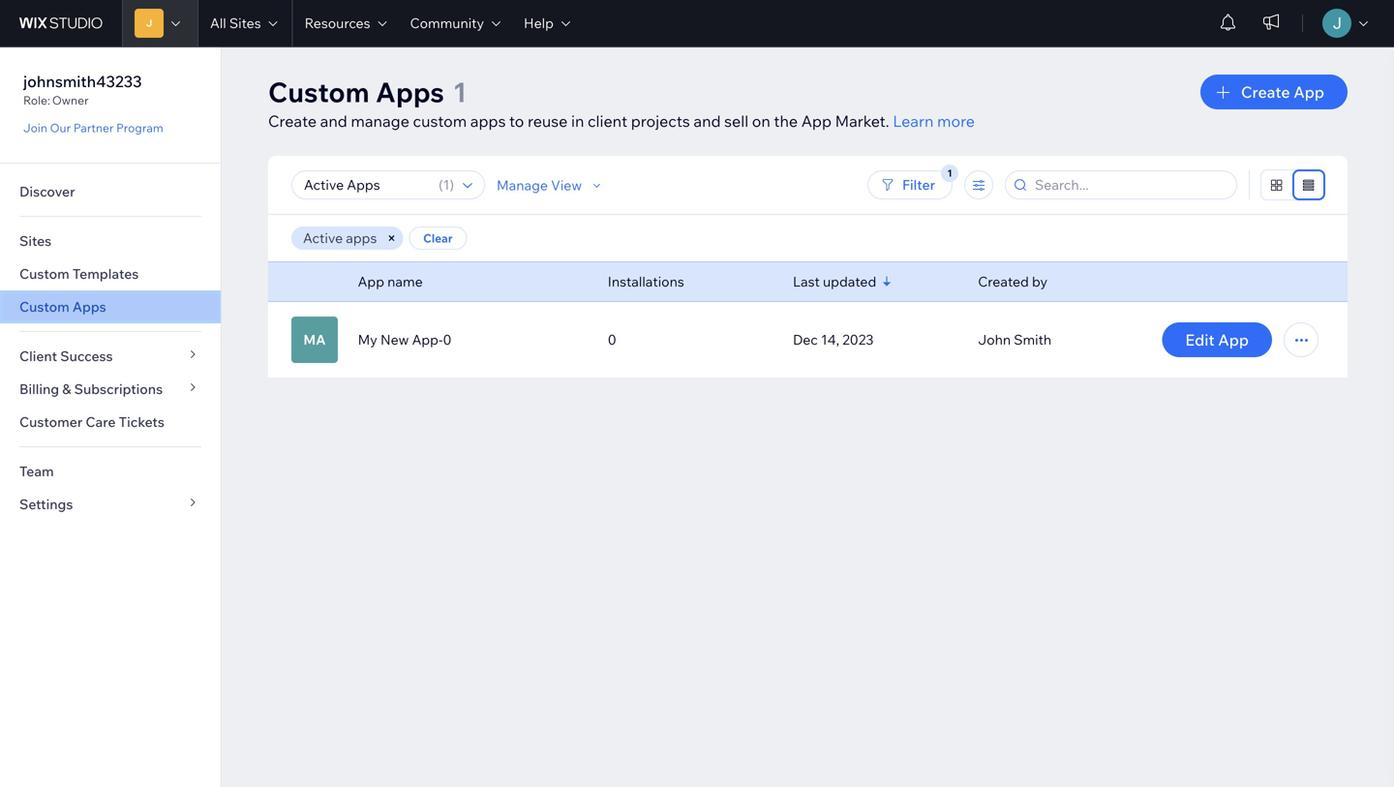 Task type: vqa. For each thing, say whether or not it's contained in the screenshot.
MA
yes



Task type: describe. For each thing, give the bounding box(es) containing it.
manage view button
[[497, 176, 605, 194]]

john smith
[[978, 331, 1052, 348]]

custom templates link
[[0, 258, 221, 290]]

apps for custom apps 1 create and manage custom apps to reuse in client projects and sell on the app market. learn more
[[376, 75, 444, 109]]

apps inside custom apps 1 create and manage custom apps to reuse in client projects and sell on the app market. learn more
[[470, 111, 506, 131]]

my
[[358, 331, 377, 348]]

sidebar element
[[0, 46, 222, 787]]

team link
[[0, 455, 221, 488]]

installations
[[608, 273, 684, 290]]

learn more button
[[893, 109, 975, 133]]

1 0 from the left
[[443, 331, 452, 348]]

create app button
[[1201, 75, 1348, 109]]

2023
[[843, 331, 874, 348]]

success
[[60, 348, 113, 365]]

custom
[[413, 111, 467, 131]]

j
[[146, 17, 152, 29]]

manage view
[[497, 176, 582, 193]]

client success
[[19, 348, 113, 365]]

app name
[[358, 273, 423, 290]]

care
[[86, 413, 116, 430]]

to
[[509, 111, 524, 131]]

client success button
[[0, 340, 221, 373]]

created
[[978, 273, 1029, 290]]

reuse
[[528, 111, 568, 131]]

owner
[[52, 93, 89, 107]]

tickets
[[119, 413, 165, 430]]

program
[[116, 121, 163, 135]]

team
[[19, 463, 54, 480]]

)
[[450, 176, 454, 193]]

create inside custom apps 1 create and manage custom apps to reuse in client projects and sell on the app market. learn more
[[268, 111, 317, 131]]

create inside button
[[1241, 82, 1290, 102]]

sell
[[724, 111, 749, 131]]

customer
[[19, 413, 83, 430]]

join our partner program button
[[23, 119, 163, 137]]

(
[[439, 176, 443, 193]]

last
[[793, 273, 820, 290]]

learn
[[893, 111, 934, 131]]

sites link
[[0, 225, 221, 258]]

projects
[[631, 111, 690, 131]]

customer care tickets
[[19, 413, 165, 430]]

app inside custom apps 1 create and manage custom apps to reuse in client projects and sell on the app market. learn more
[[801, 111, 832, 131]]

help
[[524, 15, 554, 31]]

templates
[[72, 265, 139, 282]]

2 and from the left
[[694, 111, 721, 131]]

manage
[[497, 176, 548, 193]]

&
[[62, 381, 71, 397]]

community
[[410, 15, 484, 31]]

all sites
[[210, 15, 261, 31]]

create app
[[1241, 82, 1325, 102]]

edit app
[[1186, 330, 1249, 350]]

subscriptions
[[74, 381, 163, 397]]

filter button
[[868, 170, 953, 199]]

new
[[380, 331, 409, 348]]

dec 14, 2023
[[793, 331, 874, 348]]

last updated
[[793, 273, 877, 290]]

join
[[23, 121, 47, 135]]

more
[[937, 111, 975, 131]]

j button
[[122, 0, 198, 46]]

customer care tickets link
[[0, 406, 221, 439]]

active apps
[[303, 229, 377, 246]]

settings button
[[0, 488, 221, 521]]



Task type: locate. For each thing, give the bounding box(es) containing it.
discover
[[19, 183, 75, 200]]

and left sell
[[694, 111, 721, 131]]

1 inside custom apps 1 create and manage custom apps to reuse in client projects and sell on the app market. learn more
[[453, 75, 467, 109]]

1 horizontal spatial 1
[[453, 75, 467, 109]]

resources
[[305, 15, 370, 31]]

1 vertical spatial custom
[[19, 265, 69, 282]]

1 horizontal spatial apps
[[376, 75, 444, 109]]

john
[[978, 331, 1011, 348]]

filter
[[902, 176, 935, 193]]

custom up "manage"
[[268, 75, 370, 109]]

sites right 'all'
[[229, 15, 261, 31]]

name
[[387, 273, 423, 290]]

client
[[588, 111, 628, 131]]

edit
[[1186, 330, 1215, 350]]

custom apps
[[19, 298, 106, 315]]

billing & subscriptions
[[19, 381, 163, 397]]

create
[[1241, 82, 1290, 102], [268, 111, 317, 131]]

our
[[50, 121, 71, 135]]

2 0 from the left
[[608, 331, 616, 348]]

1 vertical spatial apps
[[72, 298, 106, 315]]

1 up custom
[[453, 75, 467, 109]]

0 vertical spatial sites
[[229, 15, 261, 31]]

1 horizontal spatial sites
[[229, 15, 261, 31]]

0
[[443, 331, 452, 348], [608, 331, 616, 348]]

0 down installations
[[608, 331, 616, 348]]

Unsaved view field
[[298, 171, 433, 198]]

help button
[[512, 0, 582, 46]]

apps for custom apps
[[72, 298, 106, 315]]

1 horizontal spatial and
[[694, 111, 721, 131]]

and
[[320, 111, 347, 131], [694, 111, 721, 131]]

apps
[[376, 75, 444, 109], [72, 298, 106, 315]]

billing
[[19, 381, 59, 397]]

custom inside custom apps 1 create and manage custom apps to reuse in client projects and sell on the app market. learn more
[[268, 75, 370, 109]]

1 and from the left
[[320, 111, 347, 131]]

edit app button
[[1162, 322, 1272, 357]]

apps inside sidebar element
[[72, 298, 106, 315]]

apps right 'active'
[[346, 229, 377, 246]]

clear button
[[409, 227, 467, 250]]

manage
[[351, 111, 410, 131]]

by
[[1032, 273, 1048, 290]]

in
[[571, 111, 584, 131]]

sites
[[229, 15, 261, 31], [19, 232, 52, 249]]

sites inside sidebar element
[[19, 232, 52, 249]]

clear
[[423, 231, 453, 245]]

0 horizontal spatial sites
[[19, 232, 52, 249]]

all
[[210, 15, 226, 31]]

app inside 'create app' button
[[1294, 82, 1325, 102]]

1 vertical spatial create
[[268, 111, 317, 131]]

johnsmith43233 role: owner
[[23, 72, 142, 107]]

active
[[303, 229, 343, 246]]

join our partner program
[[23, 121, 163, 135]]

1 horizontal spatial apps
[[470, 111, 506, 131]]

apps
[[470, 111, 506, 131], [346, 229, 377, 246]]

1
[[453, 75, 467, 109], [443, 176, 450, 193]]

settings
[[19, 496, 73, 513]]

partner
[[73, 121, 114, 135]]

0 horizontal spatial apps
[[346, 229, 377, 246]]

billing & subscriptions button
[[0, 373, 221, 406]]

sites down discover
[[19, 232, 52, 249]]

0 horizontal spatial 1
[[443, 176, 450, 193]]

smith
[[1014, 331, 1052, 348]]

2 vertical spatial custom
[[19, 298, 69, 315]]

custom for custom apps 1 create and manage custom apps to reuse in client projects and sell on the app market. learn more
[[268, 75, 370, 109]]

1 up clear
[[443, 176, 450, 193]]

0 vertical spatial custom
[[268, 75, 370, 109]]

role:
[[23, 93, 50, 107]]

custom down custom templates
[[19, 298, 69, 315]]

0 right new
[[443, 331, 452, 348]]

and left "manage"
[[320, 111, 347, 131]]

my new app-0
[[358, 331, 452, 348]]

0 horizontal spatial and
[[320, 111, 347, 131]]

custom templates
[[19, 265, 139, 282]]

0 vertical spatial create
[[1241, 82, 1290, 102]]

custom up the custom apps
[[19, 265, 69, 282]]

the
[[774, 111, 798, 131]]

custom apps link
[[0, 290, 221, 323]]

1 vertical spatial 1
[[443, 176, 450, 193]]

0 horizontal spatial apps
[[72, 298, 106, 315]]

app-
[[412, 331, 443, 348]]

1 vertical spatial apps
[[346, 229, 377, 246]]

updated
[[823, 273, 877, 290]]

( 1 )
[[439, 176, 454, 193]]

on
[[752, 111, 771, 131]]

0 vertical spatial apps
[[376, 75, 444, 109]]

0 vertical spatial apps
[[470, 111, 506, 131]]

apps down custom templates
[[72, 298, 106, 315]]

apps up "manage"
[[376, 75, 444, 109]]

1 horizontal spatial 0
[[608, 331, 616, 348]]

created by
[[978, 273, 1048, 290]]

ma
[[303, 331, 326, 348]]

custom apps 1 create and manage custom apps to reuse in client projects and sell on the app market. learn more
[[268, 75, 975, 131]]

1 vertical spatial sites
[[19, 232, 52, 249]]

johnsmith43233
[[23, 72, 142, 91]]

0 vertical spatial 1
[[453, 75, 467, 109]]

custom for custom templates
[[19, 265, 69, 282]]

14,
[[821, 331, 839, 348]]

0 horizontal spatial 0
[[443, 331, 452, 348]]

dec
[[793, 331, 818, 348]]

custom for custom apps
[[19, 298, 69, 315]]

Search... field
[[1029, 171, 1231, 198]]

0 horizontal spatial create
[[268, 111, 317, 131]]

discover link
[[0, 175, 221, 208]]

client
[[19, 348, 57, 365]]

1 horizontal spatial create
[[1241, 82, 1290, 102]]

custom
[[268, 75, 370, 109], [19, 265, 69, 282], [19, 298, 69, 315]]

view
[[551, 176, 582, 193]]

apps left to
[[470, 111, 506, 131]]

apps inside custom apps 1 create and manage custom apps to reuse in client projects and sell on the app market. learn more
[[376, 75, 444, 109]]

market.
[[835, 111, 889, 131]]

app inside edit app button
[[1218, 330, 1249, 350]]

app
[[1294, 82, 1325, 102], [801, 111, 832, 131], [358, 273, 384, 290], [1218, 330, 1249, 350]]



